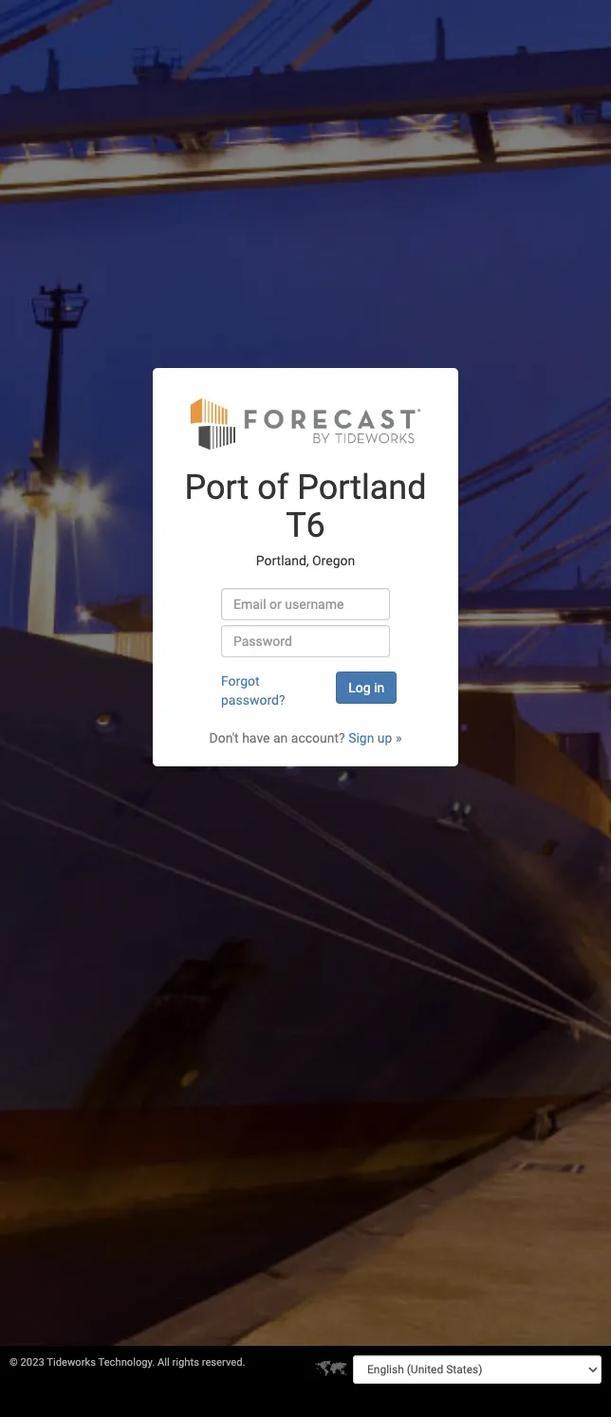 Task type: locate. For each thing, give the bounding box(es) containing it.
log
[[349, 680, 371, 695]]

t6
[[286, 505, 325, 545]]

up
[[378, 730, 392, 746]]

sign up » link
[[348, 730, 402, 746]]

portland
[[297, 468, 427, 508]]

sign
[[348, 730, 374, 746]]

reserved.
[[202, 1357, 245, 1370]]

rights
[[172, 1357, 199, 1370]]

in
[[374, 680, 385, 695]]

of
[[257, 468, 289, 508]]

»
[[396, 730, 402, 746]]

Email or username text field
[[221, 588, 390, 620]]

don't have an account? sign up »
[[209, 730, 402, 746]]

account?
[[291, 730, 345, 746]]

log in button
[[336, 672, 397, 704]]

forgot password? link
[[221, 673, 285, 708]]

don't
[[209, 730, 239, 746]]

2023
[[20, 1357, 44, 1370]]

Password password field
[[221, 625, 390, 657]]

tideworks
[[47, 1357, 96, 1370]]

port
[[185, 468, 249, 508]]



Task type: describe. For each thing, give the bounding box(es) containing it.
log in
[[349, 680, 385, 695]]

forecast® by tideworks image
[[191, 396, 420, 451]]

forgot
[[221, 673, 260, 689]]

have
[[242, 730, 270, 746]]

password?
[[221, 692, 285, 708]]

forgot password?
[[221, 673, 285, 708]]

an
[[273, 730, 288, 746]]

oregon
[[312, 554, 355, 569]]

all
[[158, 1357, 170, 1370]]

port of portland t6 portland, oregon
[[185, 468, 427, 569]]

©
[[9, 1357, 18, 1370]]

portland,
[[256, 554, 309, 569]]

technology.
[[98, 1357, 155, 1370]]

© 2023 tideworks technology. all rights reserved.
[[9, 1357, 245, 1370]]



Task type: vqa. For each thing, say whether or not it's contained in the screenshot.
fifth - from the top
no



